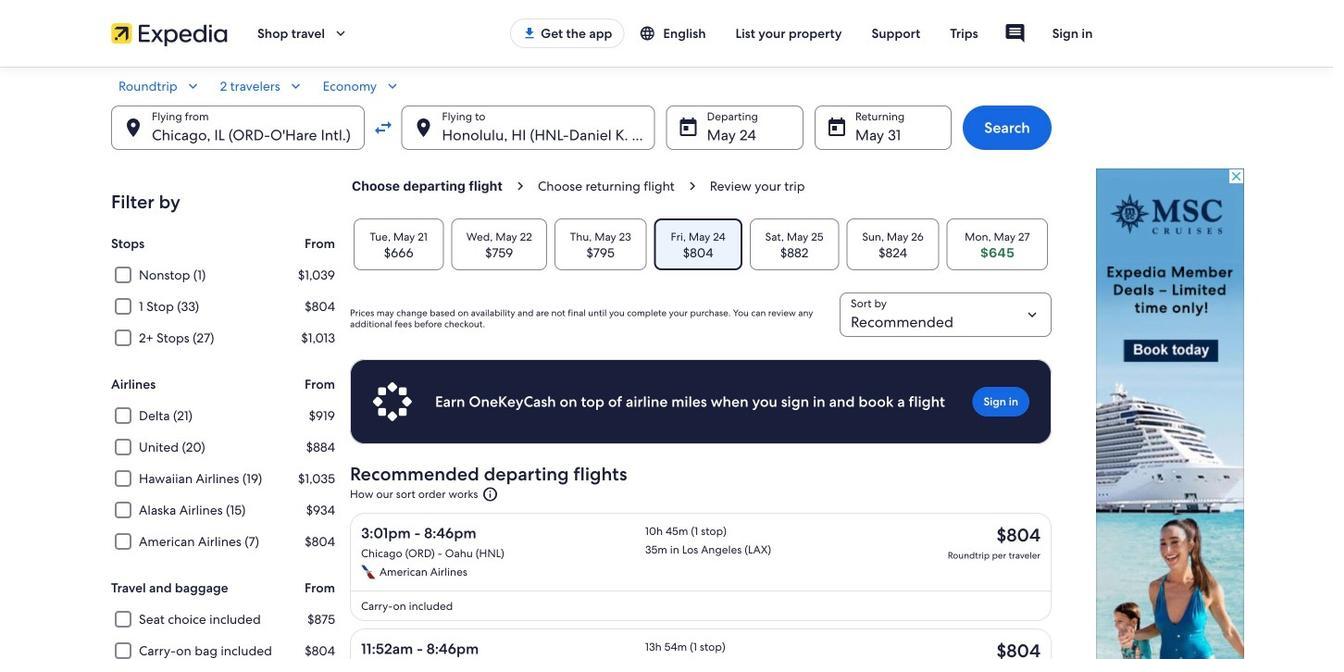 Task type: vqa. For each thing, say whether or not it's contained in the screenshot.
1st the Early from the bottom of the Check-in Check-in start time: 3 PM; Check-in end time: 3 AM Early check-in subject to availability Early check-in is available for a fee Contactless check-in available Late check-in fee Express check-in available Minimum check-in age: 21 at top
no



Task type: locate. For each thing, give the bounding box(es) containing it.
small image
[[384, 78, 401, 94]]

None search field
[[111, 78, 1052, 150]]

trailing image
[[332, 25, 349, 42]]

2 horizontal spatial small image
[[639, 25, 663, 42]]

tab list
[[350, 218, 1052, 270]]

small image
[[639, 25, 663, 42], [185, 78, 201, 94], [288, 78, 304, 94]]

0 horizontal spatial small image
[[185, 78, 201, 94]]

list
[[350, 459, 1052, 659]]

1 horizontal spatial small image
[[288, 78, 304, 94]]



Task type: describe. For each thing, give the bounding box(es) containing it.
swap origin and destination image
[[372, 117, 394, 139]]

theme default image
[[482, 486, 498, 503]]

step 2 of 3. choose returning flight, choose returning flight element
[[536, 178, 708, 196]]

download the app button image
[[522, 26, 537, 41]]

step 1 of 3. choose departing flight. current page, choose departing flight element
[[350, 178, 536, 196]]

communication center icon image
[[1004, 22, 1026, 44]]

expedia logo image
[[111, 20, 228, 46]]



